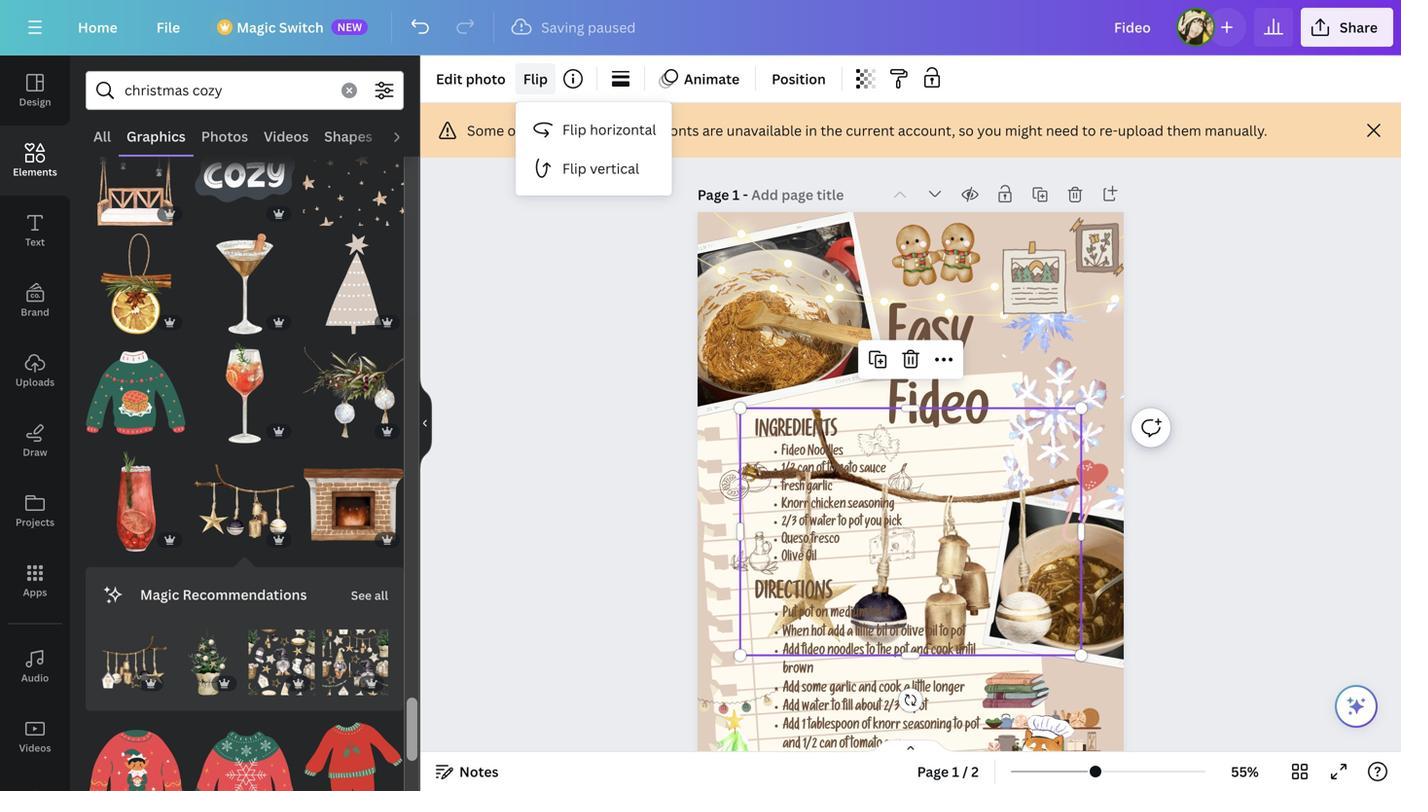 Task type: vqa. For each thing, say whether or not it's contained in the screenshot.
Search search box
no



Task type: describe. For each thing, give the bounding box(es) containing it.
images
[[598, 121, 644, 140]]

to left re-
[[1082, 121, 1096, 140]]

55%
[[1231, 762, 1259, 781]]

uploads
[[15, 376, 55, 389]]

1 vertical spatial audio button
[[0, 632, 70, 702]]

fonts
[[665, 121, 699, 140]]

magic recommendations
[[140, 585, 307, 604]]

pot up the 2
[[965, 720, 979, 734]]

olive oil hand drawn image
[[731, 532, 779, 574]]

of down tablespoon in the bottom of the page
[[839, 739, 848, 752]]

0 vertical spatial you
[[977, 121, 1002, 140]]

longer
[[933, 683, 965, 696]]

of right some
[[507, 121, 521, 140]]

of right bit
[[890, 627, 899, 640]]

see all button
[[349, 575, 390, 614]]

easy
[[888, 313, 974, 369]]

design button
[[0, 55, 70, 126]]

so
[[959, 121, 974, 140]]

watercolor gingerbread martini drink image
[[194, 234, 295, 334]]

photos
[[201, 127, 248, 145]]

page for page 1 -
[[698, 185, 729, 204]]

add
[[828, 627, 845, 640]]

2
[[971, 762, 979, 781]]

christmas ornaments image
[[194, 451, 295, 552]]

0 vertical spatial videos
[[264, 127, 309, 145]]

0 horizontal spatial a
[[847, 627, 853, 640]]

sauce inside fideo noodles 1/2 can of tomato sauce fresh garlic knorr chicken seasoning 2/3 of water to pot you pick queso fresco olive oil
[[860, 464, 886, 477]]

noodles
[[827, 645, 864, 659]]

some of the pasted images or fonts are unavailable in the current account, so you might need to re-upload them manually.
[[467, 121, 1268, 140]]

1/2 inside fideo noodles 1/2 can of tomato sauce fresh garlic knorr chicken seasoning 2/3 of water to pot you pick queso fresco olive oil
[[781, 464, 795, 477]]

2/3 inside fideo noodles 1/2 can of tomato sauce fresh garlic knorr chicken seasoning 2/3 of water to pot you pick queso fresco olive oil
[[781, 517, 797, 530]]

of down 'noodles'
[[816, 464, 825, 477]]

cozy scandinavian christmas tree image
[[303, 234, 404, 334]]

main menu bar
[[0, 0, 1401, 55]]

until
[[956, 645, 976, 659]]

notes button
[[428, 756, 506, 787]]

medium
[[830, 608, 867, 622]]

shapes button
[[316, 118, 380, 155]]

home link
[[62, 8, 133, 47]]

position
[[772, 70, 826, 88]]

manually.
[[1205, 121, 1268, 140]]

fresco
[[811, 534, 840, 548]]

brown
[[783, 664, 813, 678]]

fideo for fideo noodles 1/2 can of tomato sauce fresh garlic knorr chicken seasoning 2/3 of water to pot you pick queso fresco olive oil
[[781, 447, 806, 460]]

olive
[[901, 627, 924, 640]]

text button
[[0, 196, 70, 266]]

put
[[783, 608, 797, 622]]

pot inside fideo noodles 1/2 can of tomato sauce fresh garlic knorr chicken seasoning 2/3 of water to pot you pick queso fresco olive oil
[[849, 517, 863, 530]]

heat
[[870, 608, 890, 622]]

cozy lettering image
[[194, 125, 295, 226]]

fideo noodles 1/2 can of tomato sauce fresh garlic knorr chicken seasoning 2/3 of water to pot you pick queso fresco olive oil
[[781, 447, 902, 565]]

account,
[[898, 121, 955, 140]]

see
[[351, 587, 372, 603]]

page for page 1 / 2
[[917, 762, 949, 781]]

fireplace mantel heating fire wood-burning cozy home warmth clipart illustration v1 image
[[303, 451, 404, 552]]

1 horizontal spatial the
[[821, 121, 842, 140]]

them
[[1167, 121, 1201, 140]]

2 add from the top
[[783, 683, 800, 696]]

bit
[[876, 627, 887, 640]]

on
[[816, 608, 828, 622]]

Page title text field
[[751, 185, 846, 204]]

list containing flip horizontal
[[516, 102, 672, 196]]

christmas garland. baubles, golden star, bell image
[[101, 630, 167, 695]]

elements button
[[0, 126, 70, 196]]

ingredients
[[755, 423, 837, 444]]

flip vertical
[[562, 159, 639, 178]]

Design title text field
[[1099, 8, 1169, 47]]

chicken
[[811, 499, 846, 513]]

watercolor  christmas decorated twig illustration image
[[303, 342, 404, 443]]

tomato inside fideo noodles 1/2 can of tomato sauce fresh garlic knorr chicken seasoning 2/3 of water to pot you pick queso fresco olive oil
[[827, 464, 858, 477]]

oil
[[927, 627, 938, 640]]

1 horizontal spatial a
[[904, 683, 910, 696]]

seasoning inside fideo noodles 1/2 can of tomato sauce fresh garlic knorr chicken seasoning 2/3 of water to pot you pick queso fresco olive oil
[[848, 499, 895, 513]]

vertical
[[590, 159, 639, 178]]

0 horizontal spatial the
[[524, 121, 546, 140]]

see all
[[351, 587, 388, 603]]

file button
[[141, 8, 196, 47]]

shapes
[[324, 127, 372, 145]]

are
[[702, 121, 723, 140]]

elements
[[13, 165, 57, 179]]

draw
[[23, 446, 47, 459]]

pick
[[884, 517, 902, 530]]

position button
[[764, 63, 834, 94]]

to right noodles
[[867, 645, 875, 659]]

garlic inside put pot on medium heat when hot add a little bit of olive oil to pot add fideo noodles to the pot and cook until brown add some garlic and cook a little longer add water to fill about 2/3 of pot add 1 tablespoon of knorr seasoning to pot and 1/2 can of tomato sauce
[[829, 683, 856, 696]]

farfalle pasta illustration image
[[858, 424, 900, 462]]

1 inside put pot on medium heat when hot add a little bit of olive oil to pot add fideo noodles to the pot and cook until brown add some garlic and cook a little longer add water to fill about 2/3 of pot add 1 tablespoon of knorr seasoning to pot and 1/2 can of tomato sauce
[[802, 720, 806, 734]]

home
[[78, 18, 118, 36]]

photos button
[[193, 118, 256, 155]]

file
[[156, 18, 180, 36]]

-
[[743, 185, 748, 204]]

olive
[[781, 552, 804, 565]]

edit photo button
[[428, 63, 513, 94]]

show pages image
[[864, 739, 957, 754]]

videos inside side panel tab list
[[19, 741, 51, 755]]

animate
[[684, 70, 740, 88]]

hot
[[811, 627, 825, 640]]

projects button
[[0, 476, 70, 546]]

0 horizontal spatial videos button
[[0, 702, 70, 772]]

watercolor winter aperol spritz image
[[194, 342, 295, 443]]

cozy autumn garden swing image
[[86, 125, 186, 226]]

might
[[1005, 121, 1043, 140]]

magic switch
[[237, 18, 324, 36]]

can inside fideo noodles 1/2 can of tomato sauce fresh garlic knorr chicken seasoning 2/3 of water to pot you pick queso fresco olive oil
[[797, 464, 814, 477]]

saving paused
[[541, 18, 636, 36]]

ugly christmas sweaters snowflakes image
[[194, 723, 295, 791]]

1 vertical spatial and
[[859, 683, 876, 696]]

christmas cozy pajamas handdrawn illustration image
[[303, 723, 404, 791]]

55% button
[[1213, 756, 1277, 787]]

of right the about
[[902, 701, 911, 715]]

or
[[647, 121, 661, 140]]

all
[[375, 587, 388, 603]]



Task type: locate. For each thing, give the bounding box(es) containing it.
1 for page 1 -
[[732, 185, 740, 204]]

hide image
[[419, 377, 432, 470]]

notes
[[459, 762, 499, 781]]

garlic up chicken
[[807, 482, 832, 495]]

a left longer
[[904, 683, 910, 696]]

watercolor christmas farmhouse seamless pattern. winter painted ornaments. image
[[249, 630, 315, 695]]

flip vertical button
[[516, 149, 672, 188]]

1 add from the top
[[783, 645, 800, 659]]

1 left tablespoon in the bottom of the page
[[802, 720, 806, 734]]

0 horizontal spatial cook
[[879, 683, 902, 696]]

1 horizontal spatial 1/2
[[803, 739, 817, 752]]

brand
[[21, 306, 49, 319]]

horizontal
[[590, 120, 656, 139]]

1 horizontal spatial seasoning
[[903, 720, 952, 734]]

pot
[[849, 517, 863, 530], [799, 608, 813, 622], [951, 627, 965, 640], [894, 645, 908, 659], [913, 701, 928, 715], [965, 720, 979, 734]]

side panel tab list
[[0, 55, 70, 791]]

some
[[802, 683, 827, 696]]

uploads button
[[0, 336, 70, 406]]

to right oil
[[940, 627, 949, 640]]

can up fresh
[[797, 464, 814, 477]]

1/2 up fresh
[[781, 464, 795, 477]]

1 vertical spatial can
[[819, 739, 837, 752]]

switch
[[279, 18, 324, 36]]

water inside put pot on medium heat when hot add a little bit of olive oil to pot add fideo noodles to the pot and cook until brown add some garlic and cook a little longer add water to fill about 2/3 of pot add 1 tablespoon of knorr seasoning to pot and 1/2 can of tomato sauce
[[802, 701, 829, 715]]

seasoning up pick
[[848, 499, 895, 513]]

and up the about
[[859, 683, 876, 696]]

page left -
[[698, 185, 729, 204]]

christmas tree image
[[175, 630, 241, 695]]

1 for page 1 / 2
[[952, 762, 959, 781]]

audio button down apps
[[0, 632, 70, 702]]

0 vertical spatial a
[[847, 627, 853, 640]]

1 vertical spatial sauce
[[885, 739, 912, 752]]

page 1 -
[[698, 185, 751, 204]]

0 vertical spatial fideo
[[888, 388, 989, 444]]

1 horizontal spatial 2/3
[[884, 701, 900, 715]]

0 horizontal spatial and
[[783, 739, 801, 752]]

fideo inside fideo noodles 1/2 can of tomato sauce fresh garlic knorr chicken seasoning 2/3 of water to pot you pick queso fresco olive oil
[[781, 447, 806, 460]]

list
[[516, 102, 672, 196]]

noodles
[[808, 447, 843, 460]]

christmas hand drawn decor element image
[[303, 125, 404, 226]]

sauce inside put pot on medium heat when hot add a little bit of olive oil to pot add fideo noodles to the pot and cook until brown add some garlic and cook a little longer add water to fill about 2/3 of pot add 1 tablespoon of knorr seasoning to pot and 1/2 can of tomato sauce
[[885, 739, 912, 752]]

projects
[[16, 516, 54, 529]]

1 vertical spatial flip
[[562, 120, 587, 139]]

0 horizontal spatial 1
[[732, 185, 740, 204]]

about
[[855, 701, 881, 715]]

ugly christmas sweaters fruit cake image
[[86, 342, 186, 443]]

0 horizontal spatial magic
[[140, 585, 179, 604]]

flip for flip
[[523, 70, 548, 88]]

0 vertical spatial tomato
[[827, 464, 858, 477]]

flip inside popup button
[[523, 70, 548, 88]]

pot up until
[[951, 627, 965, 640]]

1 horizontal spatial can
[[819, 739, 837, 752]]

flip down pasted
[[562, 159, 587, 178]]

a right add
[[847, 627, 853, 640]]

magic left switch at the left of the page
[[237, 18, 276, 36]]

1/2
[[781, 464, 795, 477], [803, 739, 817, 752]]

0 vertical spatial water
[[810, 517, 836, 530]]

1 horizontal spatial you
[[977, 121, 1002, 140]]

the right the in
[[821, 121, 842, 140]]

and
[[911, 645, 929, 659], [859, 683, 876, 696], [783, 739, 801, 752]]

1 vertical spatial tomato
[[851, 739, 882, 752]]

paused
[[588, 18, 636, 36]]

1 left /
[[952, 762, 959, 781]]

the
[[524, 121, 546, 140], [821, 121, 842, 140], [878, 645, 892, 659]]

of up queso
[[799, 517, 808, 530]]

flip right photo
[[523, 70, 548, 88]]

page inside 'button'
[[917, 762, 949, 781]]

magic for magic recommendations
[[140, 585, 179, 604]]

1 horizontal spatial videos
[[264, 127, 309, 145]]

2/3 down knorr
[[781, 517, 797, 530]]

0 horizontal spatial fideo
[[781, 447, 806, 460]]

1 vertical spatial magic
[[140, 585, 179, 604]]

1 vertical spatial a
[[904, 683, 910, 696]]

pot left pick
[[849, 517, 863, 530]]

0 vertical spatial and
[[911, 645, 929, 659]]

flip for flip horizontal
[[562, 120, 587, 139]]

page 1 / 2 button
[[909, 756, 987, 787]]

christmas decoration with dried orange. image
[[86, 234, 186, 334]]

re-
[[1099, 121, 1118, 140]]

4 add from the top
[[783, 720, 800, 734]]

add
[[783, 645, 800, 659], [783, 683, 800, 696], [783, 701, 800, 715], [783, 720, 800, 734]]

0 horizontal spatial 1/2
[[781, 464, 795, 477]]

flip button
[[515, 63, 556, 94]]

the down bit
[[878, 645, 892, 659]]

1 vertical spatial water
[[802, 701, 829, 715]]

0 vertical spatial page
[[698, 185, 729, 204]]

share
[[1340, 18, 1378, 36]]

little
[[855, 627, 874, 640], [912, 683, 931, 696]]

1 horizontal spatial little
[[912, 683, 931, 696]]

flip inside button
[[562, 159, 587, 178]]

directions
[[755, 584, 833, 606]]

0 horizontal spatial videos
[[19, 741, 51, 755]]

ugly christmas sweaters elf image
[[86, 723, 186, 791]]

canva assistant image
[[1345, 695, 1368, 718]]

magic
[[237, 18, 276, 36], [140, 585, 179, 604]]

1 vertical spatial garlic
[[829, 683, 856, 696]]

oil
[[806, 552, 817, 565]]

photo
[[466, 70, 506, 88]]

fideo down the easy
[[888, 388, 989, 444]]

page 1 / 2
[[917, 762, 979, 781]]

videos
[[264, 127, 309, 145], [19, 741, 51, 755]]

0 vertical spatial flip
[[523, 70, 548, 88]]

can down tablespoon in the bottom of the page
[[819, 739, 837, 752]]

audio
[[388, 127, 427, 145], [21, 671, 49, 685]]

cook down oil
[[931, 645, 954, 659]]

to down chicken
[[838, 517, 847, 530]]

fideo down ingredients
[[781, 447, 806, 460]]

the left pasted
[[524, 121, 546, 140]]

2 vertical spatial flip
[[562, 159, 587, 178]]

0 vertical spatial magic
[[237, 18, 276, 36]]

fideo for fideo
[[888, 388, 989, 444]]

edit photo
[[436, 70, 506, 88]]

pot down olive
[[894, 645, 908, 659]]

apps button
[[0, 546, 70, 616]]

can inside put pot on medium heat when hot add a little bit of olive oil to pot add fideo noodles to the pot and cook until brown add some garlic and cook a little longer add water to fill about 2/3 of pot add 1 tablespoon of knorr seasoning to pot and 1/2 can of tomato sauce
[[819, 739, 837, 752]]

fideo
[[888, 388, 989, 444], [781, 447, 806, 460]]

garlic up fill
[[829, 683, 856, 696]]

you right so
[[977, 121, 1002, 140]]

seasoning up show pages 'image'
[[903, 720, 952, 734]]

2/3
[[781, 517, 797, 530], [884, 701, 900, 715]]

draw button
[[0, 406, 70, 476]]

seasoning inside put pot on medium heat when hot add a little bit of olive oil to pot add fideo noodles to the pot and cook until brown add some garlic and cook a little longer add water to fill about 2/3 of pot add 1 tablespoon of knorr seasoning to pot and 1/2 can of tomato sauce
[[903, 720, 952, 734]]

0 vertical spatial audio button
[[380, 118, 435, 155]]

1 vertical spatial fideo
[[781, 447, 806, 460]]

1 vertical spatial audio
[[21, 671, 49, 685]]

share button
[[1301, 8, 1393, 47]]

water up fresco
[[810, 517, 836, 530]]

put pot on medium heat when hot add a little bit of olive oil to pot add fideo noodles to the pot and cook until brown add some garlic and cook a little longer add water to fill about 2/3 of pot add 1 tablespoon of knorr seasoning to pot and 1/2 can of tomato sauce
[[783, 608, 979, 752]]

graphics button
[[119, 118, 193, 155]]

text
[[25, 235, 45, 249]]

0 vertical spatial can
[[797, 464, 814, 477]]

0 vertical spatial little
[[855, 627, 874, 640]]

0 vertical spatial audio
[[388, 127, 427, 145]]

pot left on
[[799, 608, 813, 622]]

0 vertical spatial cook
[[931, 645, 954, 659]]

0 horizontal spatial page
[[698, 185, 729, 204]]

0 vertical spatial 1
[[732, 185, 740, 204]]

1 vertical spatial videos button
[[0, 702, 70, 772]]

tomato down knorr
[[851, 739, 882, 752]]

and down olive
[[911, 645, 929, 659]]

pot up show pages 'image'
[[913, 701, 928, 715]]

1 vertical spatial seasoning
[[903, 720, 952, 734]]

design
[[19, 95, 51, 108]]

1 vertical spatial 1/2
[[803, 739, 817, 752]]

water
[[810, 517, 836, 530], [802, 701, 829, 715]]

cook
[[931, 645, 954, 659], [879, 683, 902, 696]]

1 horizontal spatial 1
[[802, 720, 806, 734]]

1 horizontal spatial magic
[[237, 18, 276, 36]]

little left longer
[[912, 683, 931, 696]]

cook up the about
[[879, 683, 902, 696]]

seasoning
[[848, 499, 895, 513], [903, 720, 952, 734]]

flip inside button
[[562, 120, 587, 139]]

1 vertical spatial you
[[865, 517, 882, 530]]

tomato down 'noodles'
[[827, 464, 858, 477]]

1 vertical spatial cook
[[879, 683, 902, 696]]

2 vertical spatial 1
[[952, 762, 959, 781]]

watercolor christmas farmhouse seamless pattern. winter gnome, christmas tree, ornaments image
[[322, 630, 388, 695]]

page left /
[[917, 762, 949, 781]]

animate button
[[653, 63, 747, 94]]

audio inside side panel tab list
[[21, 671, 49, 685]]

1 horizontal spatial audio
[[388, 127, 427, 145]]

0 horizontal spatial audio
[[21, 671, 49, 685]]

knorr
[[781, 499, 809, 513]]

queso
[[781, 534, 809, 548]]

audio down apps
[[21, 671, 49, 685]]

1 vertical spatial little
[[912, 683, 931, 696]]

tomato inside put pot on medium heat when hot add a little bit of olive oil to pot add fideo noodles to the pot and cook until brown add some garlic and cook a little longer add water to fill about 2/3 of pot add 1 tablespoon of knorr seasoning to pot and 1/2 can of tomato sauce
[[851, 739, 882, 752]]

magic for magic switch
[[237, 18, 276, 36]]

2/3 inside put pot on medium heat when hot add a little bit of olive oil to pot add fideo noodles to the pot and cook until brown add some garlic and cook a little longer add water to fill about 2/3 of pot add 1 tablespoon of knorr seasoning to pot and 1/2 can of tomato sauce
[[884, 701, 900, 715]]

sauce
[[860, 464, 886, 477], [885, 739, 912, 752]]

audio button
[[380, 118, 435, 155], [0, 632, 70, 702]]

and down the brown
[[783, 739, 801, 752]]

need
[[1046, 121, 1079, 140]]

0 vertical spatial videos button
[[256, 118, 316, 155]]

to left fill
[[832, 701, 840, 715]]

water down some
[[802, 701, 829, 715]]

flip
[[523, 70, 548, 88], [562, 120, 587, 139], [562, 159, 587, 178]]

can
[[797, 464, 814, 477], [819, 739, 837, 752]]

audio button right shapes
[[380, 118, 435, 155]]

magic up christmas garland. baubles, golden star, bell image
[[140, 585, 179, 604]]

0 vertical spatial garlic
[[807, 482, 832, 495]]

1 horizontal spatial audio button
[[380, 118, 435, 155]]

saving paused status
[[502, 16, 645, 39]]

1 vertical spatial page
[[917, 762, 949, 781]]

unavailable
[[727, 121, 802, 140]]

1 horizontal spatial fideo
[[888, 388, 989, 444]]

0 vertical spatial 1/2
[[781, 464, 795, 477]]

1 left -
[[732, 185, 740, 204]]

watercolor christmas morning mimosa image
[[86, 451, 186, 552]]

1 horizontal spatial and
[[859, 683, 876, 696]]

2 horizontal spatial 1
[[952, 762, 959, 781]]

recommendations
[[183, 585, 307, 604]]

the inside put pot on medium heat when hot add a little bit of olive oil to pot add fideo noodles to the pot and cook until brown add some garlic and cook a little longer add water to fill about 2/3 of pot add 1 tablespoon of knorr seasoning to pot and 1/2 can of tomato sauce
[[878, 645, 892, 659]]

a
[[847, 627, 853, 640], [904, 683, 910, 696]]

fill
[[843, 701, 853, 715]]

0 horizontal spatial 2/3
[[781, 517, 797, 530]]

flip up 'flip vertical' button
[[562, 120, 587, 139]]

1/2 inside put pot on medium heat when hot add a little bit of olive oil to pot add fideo noodles to the pot and cook until brown add some garlic and cook a little longer add water to fill about 2/3 of pot add 1 tablespoon of knorr seasoning to pot and 1/2 can of tomato sauce
[[803, 739, 817, 752]]

in
[[805, 121, 817, 140]]

garlic
[[807, 482, 832, 495], [829, 683, 856, 696]]

graphics
[[127, 127, 186, 145]]

fideo
[[802, 645, 825, 659]]

1/2 down tablespoon in the bottom of the page
[[803, 739, 817, 752]]

1 inside 'button'
[[952, 762, 959, 781]]

flip horizontal
[[562, 120, 656, 139]]

0 vertical spatial sauce
[[860, 464, 886, 477]]

pasted
[[550, 121, 595, 140]]

saving
[[541, 18, 584, 36]]

flip for flip vertical
[[562, 159, 587, 178]]

all
[[93, 127, 111, 145]]

magic inside main 'menu bar'
[[237, 18, 276, 36]]

0 horizontal spatial you
[[865, 517, 882, 530]]

0 vertical spatial seasoning
[[848, 499, 895, 513]]

1 vertical spatial 2/3
[[884, 701, 900, 715]]

audio right the shapes button
[[388, 127, 427, 145]]

current
[[846, 121, 895, 140]]

0 horizontal spatial little
[[855, 627, 874, 640]]

0 horizontal spatial can
[[797, 464, 814, 477]]

3 add from the top
[[783, 701, 800, 715]]

some
[[467, 121, 504, 140]]

of down the about
[[862, 720, 871, 734]]

you inside fideo noodles 1/2 can of tomato sauce fresh garlic knorr chicken seasoning 2/3 of water to pot you pick queso fresco olive oil
[[865, 517, 882, 530]]

to down longer
[[954, 720, 963, 734]]

1 horizontal spatial page
[[917, 762, 949, 781]]

2 horizontal spatial the
[[878, 645, 892, 659]]

2/3 up knorr
[[884, 701, 900, 715]]

0 horizontal spatial audio button
[[0, 632, 70, 702]]

you left pick
[[865, 517, 882, 530]]

water inside fideo noodles 1/2 can of tomato sauce fresh garlic knorr chicken seasoning 2/3 of water to pot you pick queso fresco olive oil
[[810, 517, 836, 530]]

1 vertical spatial videos
[[19, 741, 51, 755]]

sauce down farfalle pasta illustration icon
[[860, 464, 886, 477]]

1 horizontal spatial videos button
[[256, 118, 316, 155]]

0 horizontal spatial seasoning
[[848, 499, 895, 513]]

group
[[86, 125, 186, 226], [194, 125, 295, 226], [303, 125, 404, 226], [86, 222, 186, 334], [194, 222, 295, 334], [303, 222, 404, 334], [86, 342, 186, 443], [194, 342, 295, 443], [303, 342, 404, 443], [86, 451, 186, 552], [194, 451, 295, 552], [303, 451, 404, 552], [101, 618, 167, 695], [175, 618, 241, 695], [249, 618, 315, 695], [322, 618, 388, 695], [86, 711, 186, 791], [194, 711, 295, 791], [303, 711, 404, 791]]

0 vertical spatial 2/3
[[781, 517, 797, 530]]

Search elements search field
[[125, 72, 330, 109]]

1 horizontal spatial cook
[[931, 645, 954, 659]]

edit
[[436, 70, 463, 88]]

knorr
[[873, 720, 901, 734]]

2 vertical spatial and
[[783, 739, 801, 752]]

1 vertical spatial 1
[[802, 720, 806, 734]]

apps
[[23, 586, 47, 599]]

garlic inside fideo noodles 1/2 can of tomato sauce fresh garlic knorr chicken seasoning 2/3 of water to pot you pick queso fresco olive oil
[[807, 482, 832, 495]]

to inside fideo noodles 1/2 can of tomato sauce fresh garlic knorr chicken seasoning 2/3 of water to pot you pick queso fresco olive oil
[[838, 517, 847, 530]]

2 horizontal spatial and
[[911, 645, 929, 659]]

little left bit
[[855, 627, 874, 640]]

all button
[[86, 118, 119, 155]]

upload
[[1118, 121, 1164, 140]]

sauce down knorr
[[885, 739, 912, 752]]



